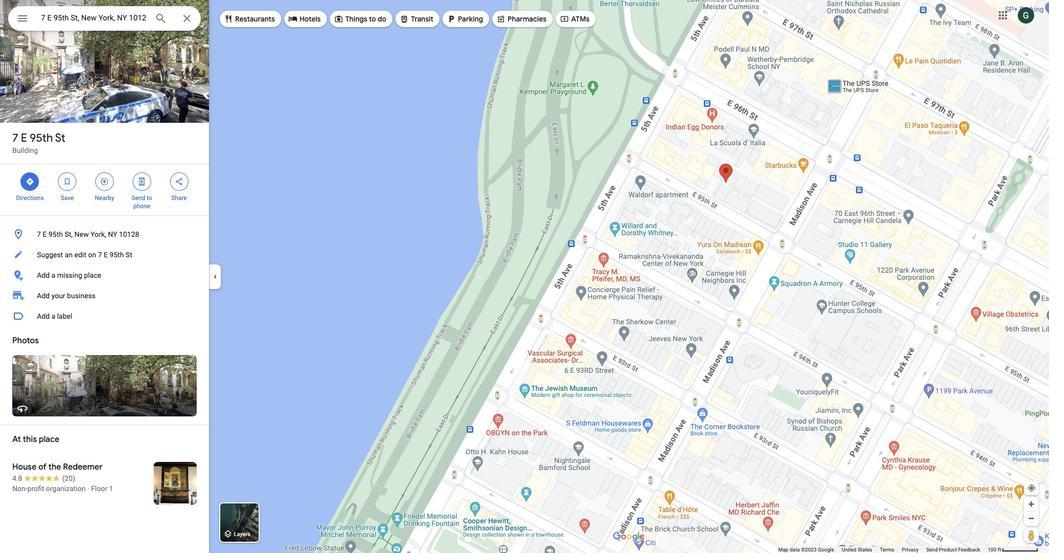 Task type: vqa. For each thing, say whether or not it's contained in the screenshot.


Task type: describe. For each thing, give the bounding box(es) containing it.
actions for 7 e 95th st region
[[0, 165, 209, 216]]

google
[[818, 548, 834, 553]]


[[137, 176, 146, 188]]

add for add your business
[[37, 292, 50, 300]]

footer inside google maps element
[[779, 547, 988, 554]]

data
[[790, 548, 800, 553]]

7 inside button
[[98, 251, 102, 259]]

hotels
[[300, 14, 321, 24]]

a for missing
[[51, 272, 55, 280]]

7 E 95th St, New York, NY 10128 field
[[8, 6, 201, 31]]

map data ©2023 google
[[779, 548, 834, 553]]

building
[[12, 147, 38, 155]]

e inside button
[[104, 251, 108, 259]]

 hotels
[[288, 13, 321, 25]]

things
[[345, 14, 367, 24]]

©2023
[[801, 548, 817, 553]]

york,
[[91, 231, 106, 239]]

suggest an edit on 7 e 95th st
[[37, 251, 132, 259]]

 pharmacies
[[497, 13, 547, 25]]


[[560, 13, 569, 25]]

 atms
[[560, 13, 590, 25]]

add your business
[[37, 292, 96, 300]]

united
[[842, 548, 857, 553]]

7 for st
[[12, 131, 18, 146]]

place inside 'button'
[[84, 272, 101, 280]]

add your business link
[[0, 286, 209, 306]]

redeemer
[[63, 463, 103, 473]]

100 ft
[[988, 548, 1002, 553]]

parking
[[458, 14, 483, 24]]

suggest an edit on 7 e 95th st button
[[0, 245, 209, 265]]

edit
[[74, 251, 86, 259]]

7 e 95th st, new york, ny 10128
[[37, 231, 139, 239]]

e for st,
[[43, 231, 47, 239]]


[[63, 176, 72, 188]]

collapse side panel image
[[210, 271, 221, 283]]

7 e 95th st building
[[12, 131, 65, 155]]

show street view coverage image
[[1024, 528, 1039, 544]]

zoom out image
[[1028, 516, 1036, 523]]

 button
[[8, 6, 37, 33]]


[[334, 13, 343, 25]]

95th for st
[[30, 131, 53, 146]]

your
[[51, 292, 65, 300]]

of
[[38, 463, 46, 473]]

non-profit organization · floor 1
[[12, 485, 113, 494]]

united states button
[[842, 547, 873, 554]]

(20)
[[62, 475, 75, 483]]

organization
[[46, 485, 86, 494]]

send product feedback button
[[927, 547, 981, 554]]

send product feedback
[[927, 548, 981, 553]]

the
[[48, 463, 61, 473]]

house
[[12, 463, 36, 473]]

do
[[378, 14, 387, 24]]

atms
[[571, 14, 590, 24]]

st inside button
[[126, 251, 132, 259]]

floor
[[91, 485, 107, 494]]

7 e 95th st main content
[[0, 0, 209, 554]]

 search field
[[8, 6, 201, 33]]

zoom in image
[[1028, 501, 1036, 509]]

1
[[109, 485, 113, 494]]

7 for st,
[[37, 231, 41, 239]]

terms
[[880, 548, 895, 553]]

suggest
[[37, 251, 63, 259]]

new
[[74, 231, 89, 239]]

1 vertical spatial place
[[39, 435, 59, 445]]

product
[[939, 548, 957, 553]]


[[100, 176, 109, 188]]

phone
[[133, 203, 150, 210]]

at
[[12, 435, 21, 445]]

non-
[[12, 485, 27, 494]]

house of the redeemer
[[12, 463, 103, 473]]



Task type: locate. For each thing, give the bounding box(es) containing it.
0 vertical spatial send
[[131, 195, 145, 202]]

1 vertical spatial st
[[126, 251, 132, 259]]

1 vertical spatial to
[[147, 195, 152, 202]]

0 vertical spatial to
[[369, 14, 376, 24]]

e up suggest on the top of the page
[[43, 231, 47, 239]]

7 e 95th st, new york, ny 10128 button
[[0, 224, 209, 245]]

 restaurants
[[224, 13, 275, 25]]

95th inside button
[[49, 231, 63, 239]]

add inside add a missing place 'button'
[[37, 272, 50, 280]]

terms button
[[880, 547, 895, 554]]

none field inside 7 e 95th st, new york, ny 10128 field
[[41, 12, 147, 24]]

a left "label"
[[51, 313, 55, 321]]

 things to do
[[334, 13, 387, 25]]

1 vertical spatial 95th
[[49, 231, 63, 239]]

1 horizontal spatial e
[[43, 231, 47, 239]]

add inside add a label button
[[37, 313, 50, 321]]

1 vertical spatial add
[[37, 292, 50, 300]]

place down on
[[84, 272, 101, 280]]

95th for st,
[[49, 231, 63, 239]]

a inside button
[[51, 313, 55, 321]]

2 vertical spatial e
[[104, 251, 108, 259]]

2 a from the top
[[51, 313, 55, 321]]

add a label
[[37, 313, 72, 321]]

1 vertical spatial a
[[51, 313, 55, 321]]

privacy button
[[902, 547, 919, 554]]

1 horizontal spatial to
[[369, 14, 376, 24]]

st,
[[65, 231, 73, 239]]


[[447, 13, 456, 25]]

label
[[57, 313, 72, 321]]

place
[[84, 272, 101, 280], [39, 435, 59, 445]]

1 horizontal spatial send
[[927, 548, 938, 553]]


[[224, 13, 233, 25]]

add left your
[[37, 292, 50, 300]]

95th
[[30, 131, 53, 146], [49, 231, 63, 239], [110, 251, 124, 259]]

send inside send product feedback 'button'
[[927, 548, 938, 553]]

business
[[67, 292, 96, 300]]

1 vertical spatial 7
[[37, 231, 41, 239]]

2 vertical spatial add
[[37, 313, 50, 321]]

0 vertical spatial st
[[55, 131, 65, 146]]

100 ft button
[[988, 548, 1039, 553]]

to
[[369, 14, 376, 24], [147, 195, 152, 202]]


[[400, 13, 409, 25]]

share
[[171, 195, 187, 202]]

0 horizontal spatial st
[[55, 131, 65, 146]]

0 horizontal spatial place
[[39, 435, 59, 445]]

layers
[[234, 532, 251, 539]]

st inside the 7 e 95th st building
[[55, 131, 65, 146]]

send
[[131, 195, 145, 202], [927, 548, 938, 553]]

·
[[87, 485, 89, 494]]

a inside 'button'
[[51, 272, 55, 280]]

0 vertical spatial a
[[51, 272, 55, 280]]

map
[[779, 548, 789, 553]]

to inside send to phone
[[147, 195, 152, 202]]

2 add from the top
[[37, 292, 50, 300]]

0 horizontal spatial 7
[[12, 131, 18, 146]]

4.8 stars 20 reviews image
[[12, 474, 75, 484]]

add for add a label
[[37, 313, 50, 321]]

7 inside the 7 e 95th st building
[[12, 131, 18, 146]]

1 horizontal spatial 7
[[37, 231, 41, 239]]

ny
[[108, 231, 117, 239]]

95th inside the 7 e 95th st building
[[30, 131, 53, 146]]

send inside send to phone
[[131, 195, 145, 202]]


[[25, 176, 35, 188]]

directions
[[16, 195, 44, 202]]

on
[[88, 251, 96, 259]]

add a label button
[[0, 306, 209, 327]]

a
[[51, 272, 55, 280], [51, 313, 55, 321]]

st up 
[[55, 131, 65, 146]]

an
[[65, 251, 73, 259]]

1 horizontal spatial place
[[84, 272, 101, 280]]

photos
[[12, 336, 39, 346]]


[[497, 13, 506, 25]]

 parking
[[447, 13, 483, 25]]

google maps element
[[0, 0, 1050, 554]]

1 horizontal spatial st
[[126, 251, 132, 259]]

10128
[[119, 231, 139, 239]]

1 vertical spatial send
[[927, 548, 938, 553]]

to up phone
[[147, 195, 152, 202]]

e
[[21, 131, 27, 146], [43, 231, 47, 239], [104, 251, 108, 259]]

0 horizontal spatial e
[[21, 131, 27, 146]]

transit
[[411, 14, 434, 24]]

e inside the 7 e 95th st building
[[21, 131, 27, 146]]

feedback
[[959, 548, 981, 553]]

privacy
[[902, 548, 919, 553]]

2 horizontal spatial e
[[104, 251, 108, 259]]

add left "label"
[[37, 313, 50, 321]]

 transit
[[400, 13, 434, 25]]

0 vertical spatial e
[[21, 131, 27, 146]]

95th left st,
[[49, 231, 63, 239]]

add for add a missing place
[[37, 272, 50, 280]]

footer
[[779, 547, 988, 554]]

google account: greg robinson  
(robinsongreg175@gmail.com) image
[[1018, 7, 1035, 23]]

e inside button
[[43, 231, 47, 239]]

7 up suggest on the top of the page
[[37, 231, 41, 239]]

missing
[[57, 272, 82, 280]]

95th down ny
[[110, 251, 124, 259]]

2 vertical spatial 7
[[98, 251, 102, 259]]

send for send to phone
[[131, 195, 145, 202]]

0 vertical spatial 95th
[[30, 131, 53, 146]]

add a missing place
[[37, 272, 101, 280]]

place right 'this' at the left of the page
[[39, 435, 59, 445]]

1 add from the top
[[37, 272, 50, 280]]

7
[[12, 131, 18, 146], [37, 231, 41, 239], [98, 251, 102, 259]]

nearby
[[95, 195, 114, 202]]

3 add from the top
[[37, 313, 50, 321]]

st down 10128
[[126, 251, 132, 259]]

7 right on
[[98, 251, 102, 259]]


[[16, 11, 29, 26]]

None field
[[41, 12, 147, 24]]

this
[[23, 435, 37, 445]]

add a missing place button
[[0, 265, 209, 286]]

st
[[55, 131, 65, 146], [126, 251, 132, 259]]

4.8
[[12, 475, 22, 483]]

0 horizontal spatial send
[[131, 195, 145, 202]]

a for label
[[51, 313, 55, 321]]

0 horizontal spatial to
[[147, 195, 152, 202]]

0 vertical spatial 7
[[12, 131, 18, 146]]

to inside  things to do
[[369, 14, 376, 24]]

profit
[[27, 485, 44, 494]]

add inside "add your business" link
[[37, 292, 50, 300]]

2 horizontal spatial 7
[[98, 251, 102, 259]]

show your location image
[[1028, 484, 1037, 494]]

restaurants
[[235, 14, 275, 24]]


[[288, 13, 298, 25]]

e for st
[[21, 131, 27, 146]]

e up "building"
[[21, 131, 27, 146]]

100
[[988, 548, 997, 553]]

send left product
[[927, 548, 938, 553]]


[[175, 176, 184, 188]]

0 vertical spatial add
[[37, 272, 50, 280]]

to left do
[[369, 14, 376, 24]]

1 a from the top
[[51, 272, 55, 280]]

footer containing map data ©2023 google
[[779, 547, 988, 554]]

pharmacies
[[508, 14, 547, 24]]

send for send product feedback
[[927, 548, 938, 553]]

7 inside button
[[37, 231, 41, 239]]

95th up "building"
[[30, 131, 53, 146]]

at this place
[[12, 435, 59, 445]]

send up phone
[[131, 195, 145, 202]]

7 up "building"
[[12, 131, 18, 146]]

0 vertical spatial place
[[84, 272, 101, 280]]

states
[[858, 548, 873, 553]]

save
[[61, 195, 74, 202]]

1 vertical spatial e
[[43, 231, 47, 239]]

2 vertical spatial 95th
[[110, 251, 124, 259]]

ft
[[998, 548, 1002, 553]]

add down suggest on the top of the page
[[37, 272, 50, 280]]

a left the missing
[[51, 272, 55, 280]]

e right on
[[104, 251, 108, 259]]

united states
[[842, 548, 873, 553]]

95th inside button
[[110, 251, 124, 259]]

send to phone
[[131, 195, 152, 210]]



